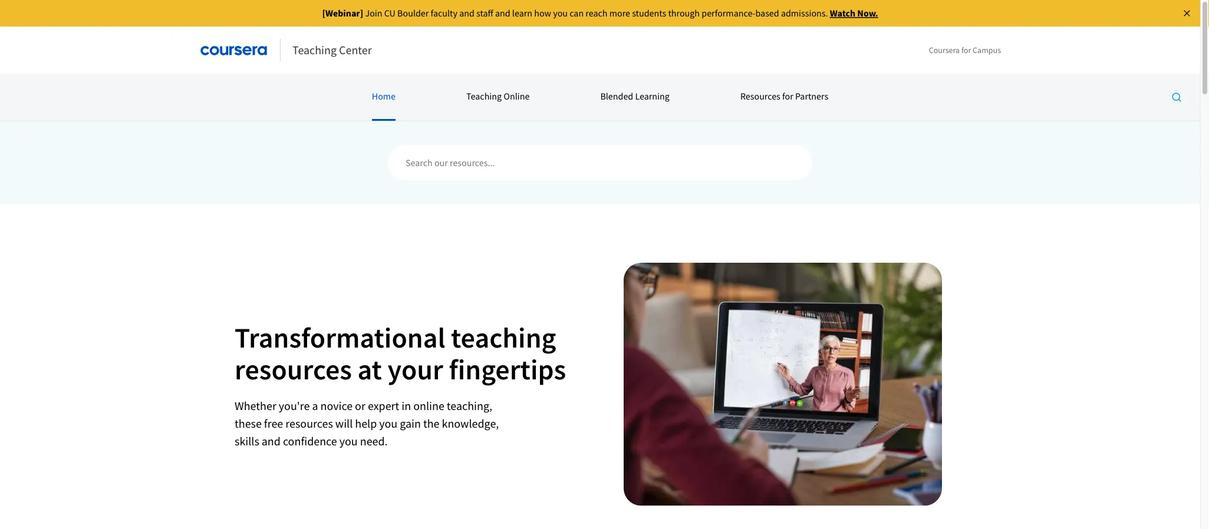Task type: locate. For each thing, give the bounding box(es) containing it.
0 horizontal spatial and
[[262, 434, 281, 449]]

teaching left center
[[292, 43, 337, 57]]

1 horizontal spatial for
[[962, 45, 971, 55]]

1 vertical spatial for
[[782, 91, 794, 102]]

resources for partners link
[[741, 74, 829, 121]]

resources up "you're"
[[235, 352, 352, 387]]

resources for partners
[[741, 91, 829, 102]]

knowledge,
[[442, 417, 499, 431]]

gain
[[400, 417, 421, 431]]

you down expert
[[379, 417, 398, 431]]

teaching left online
[[466, 91, 502, 102]]

0 horizontal spatial for
[[782, 91, 794, 102]]

can
[[570, 7, 584, 19]]

teaching
[[292, 43, 337, 57], [466, 91, 502, 102]]

the
[[423, 417, 440, 431]]

resources
[[235, 352, 352, 387], [286, 417, 333, 431]]

home
[[372, 91, 396, 102]]

coursera
[[929, 45, 960, 55]]

and right staff at the left of the page
[[495, 7, 510, 19]]

1 horizontal spatial teaching
[[466, 91, 502, 102]]

whether
[[235, 399, 276, 414]]

0 vertical spatial teaching
[[292, 43, 337, 57]]

for left the partners
[[782, 91, 794, 102]]

performance-
[[702, 7, 756, 19]]

faculty
[[431, 7, 458, 19]]

confidence
[[283, 434, 337, 449]]

transformational teaching resources at your fingertips
[[235, 320, 566, 387]]

teaching inside menu
[[466, 91, 502, 102]]

you
[[553, 7, 568, 19], [379, 417, 398, 431], [339, 434, 358, 449]]

for
[[962, 45, 971, 55], [782, 91, 794, 102]]

0 horizontal spatial teaching
[[292, 43, 337, 57]]

and
[[459, 7, 475, 19], [495, 7, 510, 19], [262, 434, 281, 449]]

free
[[264, 417, 283, 431]]

in
[[402, 399, 411, 414]]

more
[[610, 7, 630, 19]]

for for campus
[[962, 45, 971, 55]]

teaching center link
[[281, 38, 384, 62]]

teaching for teaching online
[[466, 91, 502, 102]]

1 horizontal spatial you
[[379, 417, 398, 431]]

these
[[235, 417, 262, 431]]

0 vertical spatial you
[[553, 7, 568, 19]]

1 vertical spatial you
[[379, 417, 398, 431]]

partners
[[795, 91, 829, 102]]

0 vertical spatial resources
[[235, 352, 352, 387]]

Search our resources... search field
[[388, 145, 813, 180]]

and down free
[[262, 434, 281, 449]]

learn
[[512, 7, 532, 19]]

for left campus
[[962, 45, 971, 55]]

resources up confidence
[[286, 417, 333, 431]]

menu
[[0, 74, 1201, 121]]

or
[[355, 399, 366, 414]]

2 horizontal spatial and
[[495, 7, 510, 19]]

transformational
[[235, 320, 445, 356]]

2 vertical spatial you
[[339, 434, 358, 449]]

for inside "link"
[[962, 45, 971, 55]]

0 vertical spatial for
[[962, 45, 971, 55]]

1 vertical spatial resources
[[286, 417, 333, 431]]

help
[[355, 417, 377, 431]]

cu
[[384, 7, 396, 19]]

through
[[668, 7, 700, 19]]

reach
[[586, 7, 608, 19]]

and left staff at the left of the page
[[459, 7, 475, 19]]

you down will
[[339, 434, 358, 449]]

a
[[312, 399, 318, 414]]

students
[[632, 7, 666, 19]]

fingertips
[[449, 352, 566, 387]]

watch
[[830, 7, 856, 19]]

you left 'can'
[[553, 7, 568, 19]]

for inside menu
[[782, 91, 794, 102]]

1 vertical spatial teaching
[[466, 91, 502, 102]]

menu containing home
[[0, 74, 1201, 121]]

you're
[[279, 399, 310, 414]]



Task type: vqa. For each thing, say whether or not it's contained in the screenshot.
novice
yes



Task type: describe. For each thing, give the bounding box(es) containing it.
blended learning
[[601, 91, 670, 102]]

teaching,
[[447, 399, 492, 414]]

teaching online
[[466, 91, 530, 102]]

skills
[[235, 434, 259, 449]]

teaching center
[[292, 43, 372, 57]]

for for partners
[[782, 91, 794, 102]]

online
[[504, 91, 530, 102]]

staff
[[476, 7, 493, 19]]

join
[[365, 7, 382, 19]]

resources inside the transformational teaching resources at your fingertips
[[235, 352, 352, 387]]

whether you're a novice or expert in online teaching, these free resources will help you gain the knowledge, skills and confidence you need.
[[235, 399, 499, 449]]

campus
[[973, 45, 1001, 55]]

teaching for teaching center
[[292, 43, 337, 57]]

learning
[[635, 91, 670, 102]]

resources inside whether you're a novice or expert in online teaching, these free resources will help you gain the knowledge, skills and confidence you need.
[[286, 417, 333, 431]]

center
[[339, 43, 372, 57]]

now.
[[858, 7, 878, 19]]

watch now. link
[[830, 7, 878, 19]]

teaching
[[451, 320, 556, 356]]

admissions.
[[781, 7, 828, 19]]

resources
[[741, 91, 781, 102]]

novice
[[320, 399, 353, 414]]

and inside whether you're a novice or expert in online teaching, these free resources will help you gain the knowledge, skills and confidence you need.
[[262, 434, 281, 449]]

at
[[358, 352, 382, 387]]

close banner image
[[1182, 8, 1193, 19]]

how
[[534, 7, 551, 19]]

blended learning link
[[601, 74, 670, 121]]

online
[[413, 399, 444, 414]]

0 horizontal spatial you
[[339, 434, 358, 449]]

boulder
[[398, 7, 429, 19]]

coursera for campus
[[929, 45, 1001, 55]]

2 horizontal spatial you
[[553, 7, 568, 19]]

teaching online link
[[466, 74, 530, 121]]

need.
[[360, 434, 388, 449]]

blended
[[601, 91, 633, 102]]

based
[[756, 7, 779, 19]]

[webinar]
[[322, 7, 363, 19]]

your
[[388, 352, 443, 387]]

will
[[335, 417, 353, 431]]

1 horizontal spatial and
[[459, 7, 475, 19]]

coursera for campus link
[[917, 44, 1013, 56]]

[webinar] join cu boulder faculty and staff and learn how you can reach more students through performance-based admissions. watch now.
[[322, 7, 878, 19]]

expert
[[368, 399, 399, 414]]

home link
[[372, 74, 396, 121]]



